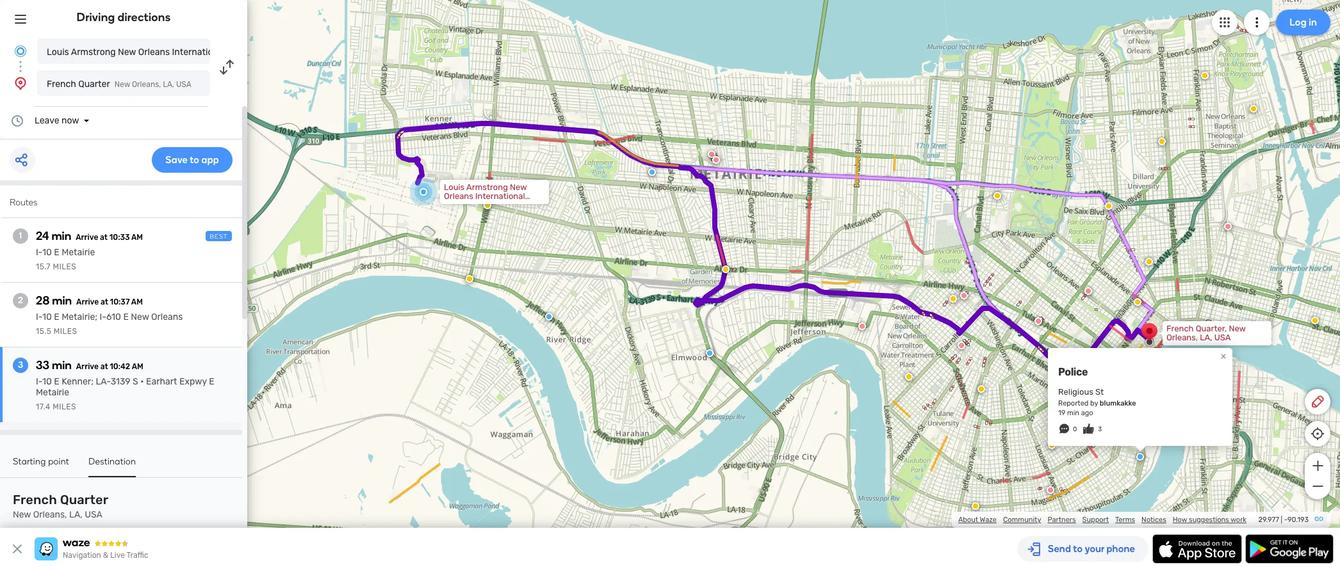 Task type: locate. For each thing, give the bounding box(es) containing it.
road closed image
[[708, 151, 716, 158], [1224, 223, 1232, 231], [960, 292, 968, 300], [1035, 318, 1042, 325], [858, 323, 866, 331], [958, 342, 965, 350]]

community
[[1003, 516, 1041, 525]]

1 vertical spatial metairie
[[36, 388, 69, 398]]

new inside button
[[118, 47, 136, 58]]

1 horizontal spatial 3
[[1098, 426, 1102, 434]]

metairie up 17.4
[[36, 388, 69, 398]]

la,
[[163, 80, 174, 89], [1200, 333, 1212, 343], [69, 510, 82, 521]]

arrive up i-10 e metairie 15.7 miles
[[76, 233, 98, 242]]

at left 10:33
[[100, 233, 108, 242]]

1 vertical spatial arrive
[[76, 298, 99, 307]]

usa inside french quarter, new orleans, la, usa
[[1215, 333, 1231, 343]]

french quarter new orleans, la, usa
[[47, 79, 191, 90], [13, 493, 108, 521]]

am right 10:37
[[131, 298, 143, 307]]

1 horizontal spatial usa
[[176, 80, 191, 89]]

hazard image
[[1201, 72, 1209, 79], [1250, 105, 1258, 113], [1158, 138, 1166, 145], [994, 192, 1001, 200], [484, 202, 491, 209], [722, 266, 730, 274], [466, 275, 473, 283], [949, 295, 957, 303], [1134, 299, 1142, 306], [978, 386, 985, 393], [972, 503, 980, 511]]

1 vertical spatial 10
[[42, 312, 52, 323]]

10
[[42, 247, 52, 258], [42, 312, 52, 323], [42, 377, 52, 388]]

metairie down 24 min arrive at 10:33 am
[[62, 247, 95, 258]]

notices link
[[1142, 516, 1166, 525]]

min for 33 min
[[52, 359, 72, 373]]

location image
[[13, 76, 28, 91]]

arrive for 28 min
[[76, 298, 99, 307]]

am for 24 min
[[131, 233, 143, 242]]

about waze community partners support terms notices how suggestions work
[[958, 516, 1247, 525]]

arrive inside 28 min arrive at 10:37 am
[[76, 298, 99, 307]]

terms
[[1115, 516, 1135, 525]]

1 10 from the top
[[42, 247, 52, 258]]

miles
[[53, 263, 76, 272], [54, 327, 77, 336], [53, 403, 76, 412]]

louis armstrong new orleans international airport button
[[37, 38, 256, 64]]

3 at from the top
[[100, 363, 108, 372]]

arrive inside 24 min arrive at 10:33 am
[[76, 233, 98, 242]]

e down 24 min arrive at 10:33 am
[[54, 247, 59, 258]]

french down louis
[[47, 79, 76, 90]]

police
[[1058, 366, 1088, 379]]

i- inside i-10 e metairie 15.7 miles
[[36, 247, 42, 258]]

e for 24 min
[[54, 247, 59, 258]]

2 horizontal spatial la,
[[1200, 333, 1212, 343]]

at inside 33 min arrive at 10:42 am
[[100, 363, 108, 372]]

metairie;
[[62, 312, 97, 323]]

2 vertical spatial am
[[132, 363, 143, 372]]

usa up ×
[[1215, 333, 1231, 343]]

quarter
[[78, 79, 110, 90], [60, 493, 108, 508]]

terms link
[[1115, 516, 1135, 525]]

0 horizontal spatial orleans,
[[33, 510, 67, 521]]

28
[[36, 294, 50, 308]]

1 horizontal spatial orleans,
[[132, 80, 161, 89]]

miles down metairie;
[[54, 327, 77, 336]]

3
[[18, 360, 23, 371], [1098, 426, 1102, 434]]

e right 610
[[123, 312, 129, 323]]

•
[[140, 377, 144, 388]]

orleans
[[138, 47, 170, 58], [151, 312, 183, 323]]

min right the 33
[[52, 359, 72, 373]]

0 vertical spatial metairie
[[62, 247, 95, 258]]

17.4
[[36, 403, 50, 412]]

2 horizontal spatial usa
[[1215, 333, 1231, 343]]

i- down the 33
[[36, 377, 42, 388]]

usa up navigation
[[85, 510, 102, 521]]

1 vertical spatial police image
[[545, 313, 553, 321]]

expwy
[[179, 377, 207, 388]]

new up x image
[[13, 510, 31, 521]]

10 inside i-10 e kenner; la-3139 s • earhart expwy e metairie 17.4 miles
[[42, 377, 52, 388]]

suggestions
[[1189, 516, 1229, 525]]

0 vertical spatial usa
[[176, 80, 191, 89]]

15.7
[[36, 263, 51, 272]]

1 horizontal spatial la,
[[163, 80, 174, 89]]

quarter down armstrong
[[78, 79, 110, 90]]

0 vertical spatial police image
[[648, 168, 656, 176]]

0 horizontal spatial usa
[[85, 510, 102, 521]]

police image
[[648, 168, 656, 176], [545, 313, 553, 321], [706, 350, 714, 357]]

i-10 e kenner; la-3139 s • earhart expwy e metairie 17.4 miles
[[36, 377, 214, 412]]

new right 610
[[131, 312, 149, 323]]

10 inside 'i-10 e metairie; i-610 e new orleans 15.5 miles'
[[42, 312, 52, 323]]

0 vertical spatial la,
[[163, 80, 174, 89]]

destination button
[[88, 457, 136, 478]]

0 vertical spatial am
[[131, 233, 143, 242]]

10 down the 33
[[42, 377, 52, 388]]

1 horizontal spatial road closed image
[[1047, 487, 1055, 495]]

new right quarter,
[[1229, 324, 1246, 334]]

miles right 15.7
[[53, 263, 76, 272]]

usa
[[176, 80, 191, 89], [1215, 333, 1231, 343], [85, 510, 102, 521]]

1 horizontal spatial police image
[[648, 168, 656, 176]]

i- up 15.7
[[36, 247, 42, 258]]

1 vertical spatial la,
[[1200, 333, 1212, 343]]

e left kenner;
[[54, 377, 59, 388]]

am inside 33 min arrive at 10:42 am
[[132, 363, 143, 372]]

french
[[47, 79, 76, 90], [1167, 324, 1194, 334], [13, 493, 57, 508]]

road closed image
[[712, 156, 720, 164], [1085, 288, 1092, 295], [1047, 487, 1055, 495]]

arrive for 33 min
[[76, 363, 99, 372]]

3 left the 33
[[18, 360, 23, 371]]

support
[[1082, 516, 1109, 525]]

2 vertical spatial orleans,
[[33, 510, 67, 521]]

0 vertical spatial french quarter new orleans, la, usa
[[47, 79, 191, 90]]

1 vertical spatial usa
[[1215, 333, 1231, 343]]

0 vertical spatial miles
[[53, 263, 76, 272]]

i-
[[36, 247, 42, 258], [36, 312, 42, 323], [100, 312, 106, 323], [36, 377, 42, 388]]

1 vertical spatial orleans,
[[1167, 333, 1198, 343]]

new
[[118, 47, 136, 58], [115, 80, 130, 89], [131, 312, 149, 323], [1229, 324, 1246, 334], [13, 510, 31, 521]]

0 horizontal spatial la,
[[69, 510, 82, 521]]

ago
[[1081, 409, 1093, 418]]

2 vertical spatial at
[[100, 363, 108, 372]]

2 horizontal spatial road closed image
[[1085, 288, 1092, 295]]

min right 28
[[52, 294, 72, 308]]

current location image
[[13, 44, 28, 59]]

am for 33 min
[[132, 363, 143, 372]]

2 vertical spatial 10
[[42, 377, 52, 388]]

2 vertical spatial road closed image
[[1047, 487, 1055, 495]]

2 10 from the top
[[42, 312, 52, 323]]

1 vertical spatial at
[[101, 298, 108, 307]]

e left metairie;
[[54, 312, 59, 323]]

e
[[54, 247, 59, 258], [54, 312, 59, 323], [123, 312, 129, 323], [54, 377, 59, 388], [209, 377, 214, 388]]

10:33
[[109, 233, 130, 242]]

1 vertical spatial french quarter new orleans, la, usa
[[13, 493, 108, 521]]

starting
[[13, 457, 46, 468]]

10 up 15.7
[[42, 247, 52, 258]]

10 inside i-10 e metairie 15.7 miles
[[42, 247, 52, 258]]

2 at from the top
[[101, 298, 108, 307]]

st
[[1096, 387, 1104, 397]]

at inside 24 min arrive at 10:33 am
[[100, 233, 108, 242]]

international
[[172, 47, 226, 58]]

min down reported
[[1067, 409, 1080, 418]]

arrive up kenner;
[[76, 363, 99, 372]]

arrive for 24 min
[[76, 233, 98, 242]]

partners link
[[1048, 516, 1076, 525]]

orleans,
[[132, 80, 161, 89], [1167, 333, 1198, 343], [33, 510, 67, 521]]

2 vertical spatial french
[[13, 493, 57, 508]]

french quarter, new orleans, la, usa
[[1167, 324, 1246, 343]]

e right expwy on the left bottom of the page
[[209, 377, 214, 388]]

usa down international
[[176, 80, 191, 89]]

24 min arrive at 10:33 am
[[36, 229, 143, 243]]

10:37
[[110, 298, 130, 307]]

90.193
[[1288, 516, 1309, 525]]

0 vertical spatial quarter
[[78, 79, 110, 90]]

2 vertical spatial police image
[[706, 350, 714, 357]]

10 for 28
[[42, 312, 52, 323]]

i- up 15.5
[[36, 312, 42, 323]]

0 vertical spatial 3
[[18, 360, 23, 371]]

hazard image
[[1105, 202, 1113, 210], [1145, 258, 1153, 266], [1311, 317, 1319, 325], [905, 374, 913, 381]]

at left 10:37
[[101, 298, 108, 307]]

miles right 17.4
[[53, 403, 76, 412]]

i- for 24 min
[[36, 247, 42, 258]]

arrive inside 33 min arrive at 10:42 am
[[76, 363, 99, 372]]

24
[[36, 229, 49, 243]]

33 min arrive at 10:42 am
[[36, 359, 143, 373]]

orleans inside 'i-10 e metairie; i-610 e new orleans 15.5 miles'
[[151, 312, 183, 323]]

3 10 from the top
[[42, 377, 52, 388]]

0 vertical spatial orleans
[[138, 47, 170, 58]]

metairie
[[62, 247, 95, 258], [36, 388, 69, 398]]

at inside 28 min arrive at 10:37 am
[[101, 298, 108, 307]]

orleans down the directions
[[138, 47, 170, 58]]

starting point button
[[13, 457, 69, 477]]

arrive
[[76, 233, 98, 242], [76, 298, 99, 307], [76, 363, 99, 372]]

2 vertical spatial miles
[[53, 403, 76, 412]]

min
[[51, 229, 71, 243], [52, 294, 72, 308], [52, 359, 72, 373], [1067, 409, 1080, 418]]

1 vertical spatial miles
[[54, 327, 77, 336]]

french down "starting point" "button" in the bottom left of the page
[[13, 493, 57, 508]]

new down louis armstrong new orleans international airport button
[[115, 80, 130, 89]]

at
[[100, 233, 108, 242], [101, 298, 108, 307], [100, 363, 108, 372]]

e for 28 min
[[54, 312, 59, 323]]

kenner;
[[62, 377, 94, 388]]

10 up 15.5
[[42, 312, 52, 323]]

i- inside i-10 e kenner; la-3139 s • earhart expwy e metairie 17.4 miles
[[36, 377, 42, 388]]

starting point
[[13, 457, 69, 468]]

29.977
[[1259, 516, 1279, 525]]

point
[[48, 457, 69, 468]]

e inside i-10 e metairie 15.7 miles
[[54, 247, 59, 258]]

2 vertical spatial arrive
[[76, 363, 99, 372]]

0 horizontal spatial police image
[[545, 313, 553, 321]]

french left quarter,
[[1167, 324, 1194, 334]]

directions
[[118, 10, 171, 24]]

am right 10:33
[[131, 233, 143, 242]]

am up "s"
[[132, 363, 143, 372]]

i- for 33 min
[[36, 377, 42, 388]]

french quarter new orleans, la, usa down point
[[13, 493, 108, 521]]

2 horizontal spatial orleans,
[[1167, 333, 1198, 343]]

1 vertical spatial road closed image
[[1085, 288, 1092, 295]]

1 vertical spatial am
[[131, 298, 143, 307]]

2
[[18, 295, 23, 306]]

1 at from the top
[[100, 233, 108, 242]]

3 right the 0
[[1098, 426, 1102, 434]]

reported
[[1058, 400, 1089, 408]]

leave
[[35, 115, 59, 126]]

i-10 e metairie 15.7 miles
[[36, 247, 95, 272]]

about
[[958, 516, 978, 525]]

0 vertical spatial road closed image
[[712, 156, 720, 164]]

support link
[[1082, 516, 1109, 525]]

1 vertical spatial orleans
[[151, 312, 183, 323]]

french quarter new orleans, la, usa down armstrong
[[47, 79, 191, 90]]

am inside 24 min arrive at 10:33 am
[[131, 233, 143, 242]]

0 vertical spatial at
[[100, 233, 108, 242]]

at up la-
[[100, 363, 108, 372]]

notices
[[1142, 516, 1166, 525]]

quarter down destination button
[[60, 493, 108, 508]]

0 vertical spatial orleans,
[[132, 80, 161, 89]]

0 vertical spatial arrive
[[76, 233, 98, 242]]

orleans right 610
[[151, 312, 183, 323]]

0 vertical spatial 10
[[42, 247, 52, 258]]

min right '24'
[[51, 229, 71, 243]]

1 vertical spatial french
[[1167, 324, 1194, 334]]

arrive up metairie;
[[76, 298, 99, 307]]

new right armstrong
[[118, 47, 136, 58]]

10 for 24
[[42, 247, 52, 258]]

e for 33 min
[[54, 377, 59, 388]]

2 vertical spatial la,
[[69, 510, 82, 521]]

am inside 28 min arrive at 10:37 am
[[131, 298, 143, 307]]



Task type: vqa. For each thing, say whether or not it's contained in the screenshot.
The 'Plan + Go' on the bottom left of the page
no



Task type: describe. For each thing, give the bounding box(es) containing it.
by
[[1090, 400, 1098, 408]]

routes
[[10, 197, 37, 208]]

× link
[[1218, 350, 1229, 362]]

navigation & live traffic
[[63, 552, 148, 561]]

how
[[1173, 516, 1187, 525]]

link image
[[1314, 514, 1324, 525]]

clock image
[[10, 113, 25, 129]]

am for 28 min
[[131, 298, 143, 307]]

0 vertical spatial french
[[47, 79, 76, 90]]

partners
[[1048, 516, 1076, 525]]

earhart
[[146, 377, 177, 388]]

2 horizontal spatial police image
[[706, 350, 714, 357]]

driving directions
[[77, 10, 171, 24]]

15.5
[[36, 327, 51, 336]]

metairie inside i-10 e kenner; la-3139 s • earhart expwy e metairie 17.4 miles
[[36, 388, 69, 398]]

min for 24 min
[[51, 229, 71, 243]]

metairie inside i-10 e metairie 15.7 miles
[[62, 247, 95, 258]]

33
[[36, 359, 49, 373]]

19
[[1058, 409, 1066, 418]]

louis
[[47, 47, 69, 58]]

x image
[[10, 542, 25, 557]]

quarter,
[[1196, 324, 1227, 334]]

best
[[210, 233, 228, 241]]

3139
[[111, 377, 130, 388]]

0
[[1073, 426, 1077, 434]]

religious st reported by blumkakke 19 min ago
[[1058, 387, 1136, 418]]

airport
[[227, 47, 256, 58]]

pencil image
[[1310, 395, 1326, 410]]

0 horizontal spatial road closed image
[[712, 156, 720, 164]]

zoom in image
[[1310, 459, 1326, 474]]

10:42
[[110, 363, 130, 372]]

at for 24 min
[[100, 233, 108, 242]]

1
[[19, 231, 22, 242]]

|
[[1281, 516, 1283, 525]]

orleans, inside french quarter, new orleans, la, usa
[[1167, 333, 1198, 343]]

french inside french quarter, new orleans, la, usa
[[1167, 324, 1194, 334]]

destination
[[88, 457, 136, 468]]

work
[[1231, 516, 1247, 525]]

610
[[106, 312, 121, 323]]

29.977 | -90.193
[[1259, 516, 1309, 525]]

i- for 28 min
[[36, 312, 42, 323]]

la-
[[96, 377, 111, 388]]

i-10 e metairie; i-610 e new orleans 15.5 miles
[[36, 312, 183, 336]]

miles inside i-10 e metairie 15.7 miles
[[53, 263, 76, 272]]

waze
[[980, 516, 997, 525]]

orleans inside button
[[138, 47, 170, 58]]

i- down 28 min arrive at 10:37 am
[[100, 312, 106, 323]]

religious
[[1058, 387, 1094, 397]]

min for 28 min
[[52, 294, 72, 308]]

1 vertical spatial quarter
[[60, 493, 108, 508]]

s
[[133, 377, 138, 388]]

louis armstrong new orleans international airport
[[47, 47, 256, 58]]

navigation
[[63, 552, 101, 561]]

10 for 33
[[42, 377, 52, 388]]

live
[[110, 552, 125, 561]]

now
[[61, 115, 79, 126]]

2 vertical spatial usa
[[85, 510, 102, 521]]

how suggestions work link
[[1173, 516, 1247, 525]]

-
[[1284, 516, 1288, 525]]

min inside religious st reported by blumkakke 19 min ago
[[1067, 409, 1080, 418]]

miles inside 'i-10 e metairie; i-610 e new orleans 15.5 miles'
[[54, 327, 77, 336]]

×
[[1221, 350, 1227, 362]]

&
[[103, 552, 108, 561]]

armstrong
[[71, 47, 116, 58]]

blumkakke
[[1100, 400, 1136, 408]]

miles inside i-10 e kenner; la-3139 s • earhart expwy e metairie 17.4 miles
[[53, 403, 76, 412]]

1 vertical spatial 3
[[1098, 426, 1102, 434]]

28 min arrive at 10:37 am
[[36, 294, 143, 308]]

new inside 'i-10 e metairie; i-610 e new orleans 15.5 miles'
[[131, 312, 149, 323]]

new inside french quarter, new orleans, la, usa
[[1229, 324, 1246, 334]]

traffic
[[127, 552, 148, 561]]

zoom out image
[[1310, 479, 1326, 495]]

about waze link
[[958, 516, 997, 525]]

community link
[[1003, 516, 1041, 525]]

at for 33 min
[[100, 363, 108, 372]]

0 horizontal spatial 3
[[18, 360, 23, 371]]

la, inside french quarter, new orleans, la, usa
[[1200, 333, 1212, 343]]

leave now
[[35, 115, 79, 126]]

at for 28 min
[[101, 298, 108, 307]]

driving
[[77, 10, 115, 24]]



